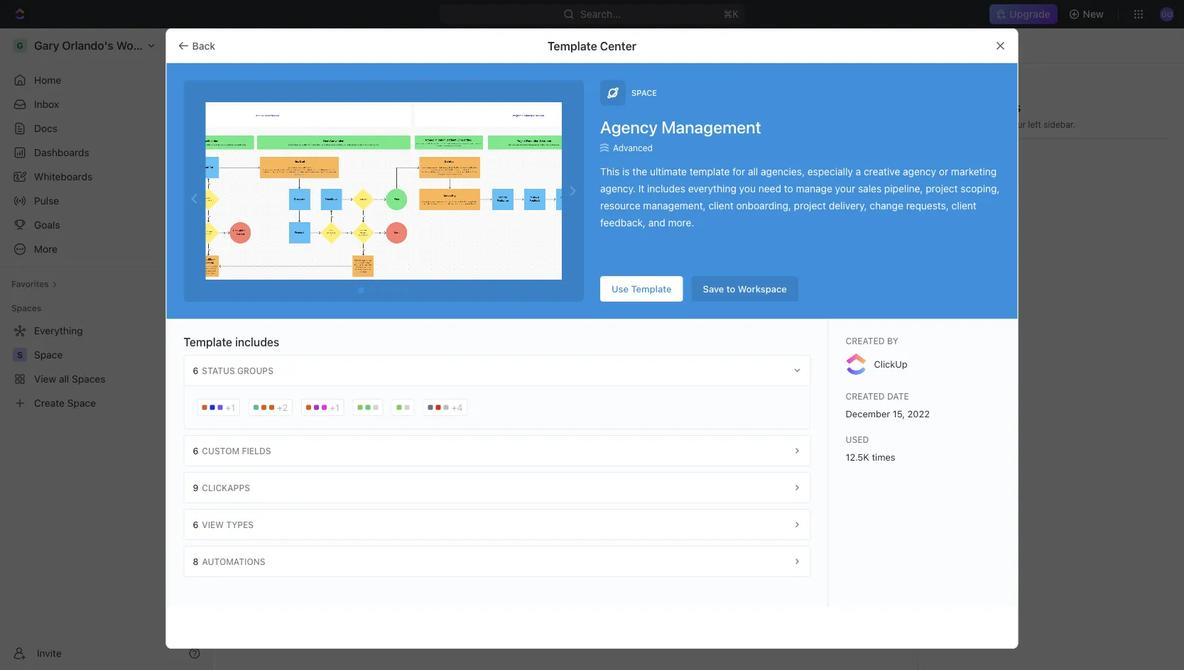 Task type: locate. For each thing, give the bounding box(es) containing it.
0 vertical spatial project
[[926, 183, 958, 195]]

6
[[193, 366, 199, 376], [193, 446, 199, 456], [193, 520, 199, 530]]

+1 down 6 status groups
[[226, 403, 235, 413]]

1 vertical spatial created
[[846, 392, 885, 401]]

clickapps
[[202, 483, 250, 493]]

includes down ultimate
[[647, 183, 686, 195]]

used 12.5k times
[[846, 435, 896, 463]]

1 vertical spatial template
[[631, 284, 672, 295]]

sidebar.
[[1044, 119, 1076, 129]]

automations
[[202, 557, 265, 567]]

+1 right +2
[[330, 403, 339, 413]]

1 horizontal spatial template
[[548, 39, 597, 53]]

your inside visible spaces spaces shown in your left sidebar.
[[1008, 119, 1026, 129]]

dashboards link
[[6, 141, 206, 164]]

advanced
[[613, 143, 653, 153]]

2 vertical spatial template
[[184, 336, 232, 349]]

0 vertical spatial includes
[[647, 183, 686, 195]]

your up delivery, at the right top of the page
[[835, 183, 856, 195]]

space up agency
[[632, 88, 657, 98]]

is
[[623, 166, 630, 178]]

0 vertical spatial created
[[846, 336, 885, 346]]

pipeline,
[[885, 183, 923, 195]]

ultimate
[[650, 166, 687, 178]]

1 created from the top
[[846, 336, 885, 346]]

9 clickapps
[[193, 483, 250, 493]]

tree
[[6, 320, 206, 415]]

0 vertical spatial all
[[244, 94, 269, 118]]

2 horizontal spatial template
[[631, 284, 672, 295]]

project down manage
[[794, 200, 826, 212]]

all for all spaces
[[244, 94, 269, 118]]

to right save
[[727, 284, 736, 295]]

management
[[662, 117, 762, 137]]

template for template center
[[548, 39, 597, 53]]

docs
[[34, 123, 58, 134]]

spaces
[[273, 94, 342, 118], [979, 99, 1021, 115], [939, 119, 968, 129], [549, 292, 578, 302], [11, 303, 41, 313]]

1 horizontal spatial +1
[[330, 403, 339, 413]]

1 vertical spatial your
[[835, 183, 856, 195]]

0 vertical spatial your
[[1008, 119, 1026, 129]]

6 for 6 status groups
[[193, 366, 199, 376]]

1 horizontal spatial to
[[784, 183, 794, 195]]

a
[[856, 166, 861, 178]]

created date december 15, 2022
[[846, 392, 930, 419]]

spaces for all spaces
[[273, 94, 342, 118]]

by
[[887, 336, 899, 346]]

template
[[548, 39, 597, 53], [631, 284, 672, 295], [184, 336, 232, 349]]

s
[[944, 157, 950, 167]]

6 left view
[[193, 520, 199, 530]]

created left by
[[846, 336, 885, 346]]

1 horizontal spatial all
[[536, 292, 546, 302]]

12.5k
[[846, 452, 870, 463]]

+1
[[226, 403, 235, 413], [330, 403, 339, 413]]

the
[[633, 166, 648, 178]]

0 horizontal spatial your
[[835, 183, 856, 195]]

your
[[1008, 119, 1026, 129], [835, 183, 856, 195]]

1 horizontal spatial space
[[964, 156, 994, 168]]

created for created date december 15, 2022
[[846, 392, 885, 401]]

1 client from the left
[[709, 200, 734, 212]]

2 client from the left
[[952, 200, 977, 212]]

requests,
[[907, 200, 949, 212]]

upgrade link
[[990, 4, 1058, 24]]

1 vertical spatial 6
[[193, 446, 199, 456]]

client
[[709, 200, 734, 212], [952, 200, 977, 212]]

pulse
[[34, 195, 59, 207]]

2 6 from the top
[[193, 446, 199, 456]]

includes inside this is the ultimate template for all agencies, especially a creative agency or marketing agency. it includes everything you need to manage your sales pipeline, project scoping, resource management, client onboarding, project delivery, change requests, client feedback, and more.
[[647, 183, 686, 195]]

client down scoping,
[[952, 200, 977, 212]]

created up "december"
[[846, 392, 885, 401]]

view
[[202, 520, 224, 530]]

1 vertical spatial to
[[727, 284, 736, 295]]

your right "in"
[[1008, 119, 1026, 129]]

created
[[846, 336, 885, 346], [846, 392, 885, 401]]

0 horizontal spatial project
[[794, 200, 826, 212]]

1 horizontal spatial your
[[1008, 119, 1026, 129]]

created for created by
[[846, 336, 885, 346]]

1 horizontal spatial includes
[[647, 183, 686, 195]]

status
[[202, 366, 235, 376]]

2 created from the top
[[846, 392, 885, 401]]

1 vertical spatial space
[[964, 156, 994, 168]]

spaces for visible spaces spaces shown in your left sidebar.
[[979, 99, 1021, 115]]

shown
[[971, 119, 996, 129]]

1 vertical spatial all
[[536, 292, 546, 302]]

+2
[[277, 403, 288, 413]]

everything
[[688, 183, 737, 195]]

1 vertical spatial project
[[794, 200, 826, 212]]

to down agencies,
[[784, 183, 794, 195]]

includes
[[647, 183, 686, 195], [235, 336, 280, 349]]

all for all spaces joined
[[536, 292, 546, 302]]

search...
[[581, 8, 621, 20]]

1 horizontal spatial client
[[952, 200, 977, 212]]

for
[[733, 166, 746, 178]]

and
[[649, 217, 666, 229]]

new
[[1083, 8, 1104, 20]]

sidebar navigation
[[0, 28, 212, 671]]

space, , element
[[939, 153, 956, 171]]

0 vertical spatial 6
[[193, 366, 199, 376]]

project down or
[[926, 183, 958, 195]]

or
[[939, 166, 949, 178]]

all
[[244, 94, 269, 118], [536, 292, 546, 302]]

created inside the created date december 15, 2022
[[846, 392, 885, 401]]

2 vertical spatial 6
[[193, 520, 199, 530]]

all
[[748, 166, 758, 178]]

project
[[926, 183, 958, 195], [794, 200, 826, 212]]

all spaces joined
[[536, 292, 605, 302]]

agency
[[903, 166, 937, 178]]

0 horizontal spatial client
[[709, 200, 734, 212]]

scoping,
[[961, 183, 1000, 195]]

6 left status
[[193, 366, 199, 376]]

template right use
[[631, 284, 672, 295]]

agency management
[[600, 117, 762, 137]]

to
[[784, 183, 794, 195], [727, 284, 736, 295]]

you
[[739, 183, 756, 195]]

tree inside sidebar navigation
[[6, 320, 206, 415]]

upgrade
[[1010, 8, 1051, 20]]

to inside this is the ultimate template for all agencies, especially a creative agency or marketing agency. it includes everything you need to manage your sales pipeline, project scoping, resource management, client onboarding, project delivery, change requests, client feedback, and more.
[[784, 183, 794, 195]]

template up status
[[184, 336, 232, 349]]

0 horizontal spatial space
[[632, 88, 657, 98]]

feedback,
[[600, 217, 646, 229]]

resource
[[600, 200, 641, 212]]

spaces for all spaces joined
[[549, 292, 578, 302]]

especially
[[808, 166, 853, 178]]

0 vertical spatial template
[[548, 39, 597, 53]]

it
[[639, 183, 645, 195]]

1 6 from the top
[[193, 366, 199, 376]]

9
[[193, 483, 199, 493]]

space up scoping,
[[964, 156, 994, 168]]

0 horizontal spatial template
[[184, 336, 232, 349]]

template down search... in the top of the page
[[548, 39, 597, 53]]

6 left custom
[[193, 446, 199, 456]]

0 horizontal spatial +1
[[226, 403, 235, 413]]

0 horizontal spatial all
[[244, 94, 269, 118]]

change
[[870, 200, 904, 212]]

1 +1 from the left
[[226, 403, 235, 413]]

space
[[632, 88, 657, 98], [964, 156, 994, 168]]

pulse link
[[6, 190, 206, 212]]

0 vertical spatial to
[[784, 183, 794, 195]]

3 6 from the top
[[193, 520, 199, 530]]

client down everything
[[709, 200, 734, 212]]

1 vertical spatial includes
[[235, 336, 280, 349]]

creative
[[864, 166, 901, 178]]

2 +1 from the left
[[330, 403, 339, 413]]

8
[[193, 557, 199, 567]]

includes up groups
[[235, 336, 280, 349]]

onboarding,
[[737, 200, 792, 212]]



Task type: describe. For each thing, give the bounding box(es) containing it.
back button
[[172, 34, 224, 57]]

1 horizontal spatial project
[[926, 183, 958, 195]]

⌘k
[[724, 8, 739, 20]]

created by
[[846, 336, 899, 346]]

manage
[[796, 183, 833, 195]]

this
[[600, 166, 620, 178]]

dashboards
[[34, 147, 89, 158]]

goals link
[[6, 214, 206, 237]]

2022
[[908, 409, 930, 419]]

docs link
[[6, 117, 206, 140]]

marketing
[[951, 166, 997, 178]]

left
[[1028, 119, 1042, 129]]

groups
[[237, 366, 274, 376]]

home
[[34, 74, 61, 86]]

need
[[759, 183, 782, 195]]

whiteboards
[[34, 171, 93, 183]]

15,
[[893, 409, 905, 419]]

6 custom fields
[[193, 446, 271, 456]]

0 horizontal spatial includes
[[235, 336, 280, 349]]

save to workspace
[[703, 284, 787, 295]]

8 automations
[[193, 557, 265, 567]]

delivery,
[[829, 200, 867, 212]]

new button
[[1063, 3, 1113, 26]]

home link
[[6, 69, 206, 92]]

visible spaces spaces shown in your left sidebar.
[[939, 99, 1076, 129]]

agency
[[600, 117, 658, 137]]

agencies,
[[761, 166, 805, 178]]

times
[[872, 452, 896, 463]]

this is the ultimate template for all agencies, especially a creative agency or marketing agency. it includes everything you need to manage your sales pipeline, project scoping, resource management, client onboarding, project delivery, change requests, client feedback, and more.
[[600, 166, 1000, 229]]

sales
[[858, 183, 882, 195]]

agency.
[[600, 183, 636, 195]]

invite
[[37, 648, 62, 660]]

template center
[[548, 39, 637, 53]]

in
[[999, 119, 1006, 129]]

more.
[[668, 217, 695, 229]]

6 for 6 custom fields
[[193, 446, 199, 456]]

0 vertical spatial space
[[632, 88, 657, 98]]

custom
[[202, 446, 240, 456]]

visible
[[939, 99, 976, 115]]

december
[[846, 409, 890, 419]]

center
[[600, 39, 637, 53]]

joined
[[581, 292, 605, 302]]

goals
[[34, 219, 60, 231]]

favorites button
[[6, 276, 63, 293]]

used
[[846, 435, 869, 445]]

6 status groups
[[193, 366, 274, 376]]

use
[[612, 284, 629, 295]]

use template
[[612, 284, 672, 295]]

6 view types
[[193, 520, 254, 530]]

template includes
[[184, 336, 280, 349]]

fields
[[242, 446, 271, 456]]

whiteboards link
[[6, 166, 206, 188]]

management,
[[643, 200, 706, 212]]

clickup
[[874, 359, 908, 370]]

favorites
[[11, 279, 49, 289]]

your inside this is the ultimate template for all agencies, especially a creative agency or marketing agency. it includes everything you need to manage your sales pipeline, project scoping, resource management, client onboarding, project delivery, change requests, client feedback, and more.
[[835, 183, 856, 195]]

back
[[192, 40, 215, 52]]

all spaces
[[244, 94, 342, 118]]

workspace
[[738, 284, 787, 295]]

6 for 6 view types
[[193, 520, 199, 530]]

save
[[703, 284, 724, 295]]

inbox link
[[6, 93, 206, 116]]

0 horizontal spatial to
[[727, 284, 736, 295]]

inbox
[[34, 98, 59, 110]]

date
[[887, 392, 909, 401]]

spaces inside sidebar navigation
[[11, 303, 41, 313]]

template for template includes
[[184, 336, 232, 349]]

template
[[690, 166, 730, 178]]

types
[[226, 520, 254, 530]]



Task type: vqa. For each thing, say whether or not it's contained in the screenshot.
the top user group icon
no



